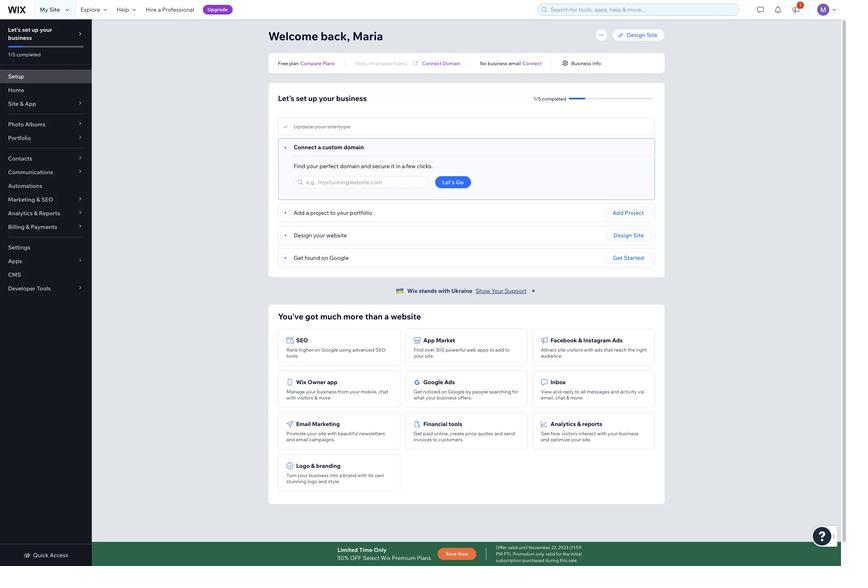 Task type: locate. For each thing, give the bounding box(es) containing it.
2 more. from the left
[[571, 395, 584, 401]]

more. left messages
[[571, 395, 584, 401]]

find left over
[[414, 347, 424, 353]]

in
[[396, 163, 401, 170]]

& for analytics & reports
[[577, 421, 581, 428]]

your right what
[[426, 395, 436, 401]]

marketing inside 'popup button'
[[8, 196, 35, 203]]

site down email marketing
[[318, 431, 326, 437]]

for inside the "offer valid until november 22, 2023 (11:59 pm pt). promotion only valid for the initial subscription purchased during this sale."
[[556, 552, 562, 557]]

add inside "button"
[[613, 209, 624, 217]]

0 vertical spatial completed
[[16, 52, 41, 58]]

wix left stands
[[407, 288, 418, 295]]

0 horizontal spatial let's
[[8, 26, 21, 33]]

time
[[359, 547, 373, 554]]

22,
[[552, 545, 557, 551]]

let's inside let's set up your business
[[8, 26, 21, 33]]

0 horizontal spatial app
[[25, 100, 36, 108]]

app down home link
[[25, 100, 36, 108]]

1/5 completed inside sidebar element
[[8, 52, 41, 58]]

with inside the attract site visitors with ads that reach the right audience.
[[584, 347, 594, 353]]

analytics for analytics & reports
[[551, 421, 576, 428]]

get started button
[[606, 252, 651, 264]]

your
[[40, 26, 52, 33], [319, 94, 335, 103], [315, 123, 326, 130], [307, 163, 318, 170], [337, 209, 349, 217], [313, 232, 325, 239], [414, 353, 424, 359], [306, 389, 316, 395], [350, 389, 360, 395], [426, 395, 436, 401], [307, 431, 317, 437], [608, 431, 618, 437], [571, 437, 581, 443], [298, 473, 308, 479]]

off
[[350, 555, 361, 562]]

& for site & app
[[20, 100, 24, 108]]

(11:59
[[570, 545, 582, 551]]

1 horizontal spatial 1/5 completed
[[534, 96, 567, 102]]

design inside button
[[614, 232, 632, 239]]

tools
[[449, 421, 463, 428]]

app inside popup button
[[25, 100, 36, 108]]

contacts button
[[0, 152, 92, 166]]

your inside the find over 300 powerful web apps to add to your site.
[[414, 353, 424, 359]]

to inside view and reply to all messages and activity via email, chat & more.
[[575, 389, 580, 395]]

with left the beautiful
[[327, 431, 337, 437]]

visitors inside see how visitors interact with your business and optimize your site.
[[562, 431, 578, 437]]

it
[[391, 163, 395, 170]]

wix up "manage"
[[296, 379, 307, 386]]

save now
[[446, 551, 468, 557]]

0 vertical spatial design site
[[627, 31, 658, 39]]

https://mariaaawilliams.wixsite.com/my-site
[[355, 60, 452, 66]]

marketing down automations on the left of the page
[[8, 196, 35, 203]]

1 horizontal spatial ads
[[612, 337, 623, 344]]

1 horizontal spatial app
[[424, 337, 435, 344]]

0 horizontal spatial up
[[32, 26, 39, 33]]

portfolio
[[8, 135, 31, 142]]

website right than
[[391, 312, 421, 322]]

to left all
[[575, 389, 580, 395]]

1 vertical spatial app
[[424, 337, 435, 344]]

& left reports
[[34, 210, 38, 217]]

on inside rank higher on google using advanced seo tools.
[[315, 347, 320, 353]]

site. inside see how visitors interact with your business and optimize your site.
[[582, 437, 592, 443]]

and left campaigns.
[[287, 437, 295, 443]]

1 button
[[787, 0, 805, 19]]

0 vertical spatial email
[[509, 60, 521, 66]]

with down "reports"
[[597, 431, 607, 437]]

site down "home"
[[8, 100, 19, 108]]

1 horizontal spatial wix
[[381, 555, 391, 562]]

2 add from the left
[[613, 209, 624, 217]]

1 horizontal spatial site.
[[582, 437, 592, 443]]

0 horizontal spatial 1/5 completed
[[8, 52, 41, 58]]

access
[[50, 552, 68, 559]]

0 horizontal spatial let's set up your business
[[8, 26, 52, 41]]

app up over
[[424, 337, 435, 344]]

website down 'add a project to your portfolio'
[[327, 232, 347, 239]]

hire a professional
[[146, 6, 194, 13]]

site inside promote your site with beautiful newsletters and email campaigns.
[[318, 431, 326, 437]]

get for get started
[[613, 255, 623, 262]]

with inside manage your business from your mobile, chat with visitors & more.
[[287, 395, 296, 401]]

0 horizontal spatial site.
[[425, 353, 434, 359]]

my
[[40, 6, 48, 13]]

communications
[[8, 169, 53, 176]]

paid
[[423, 431, 433, 437]]

0 vertical spatial marketing
[[8, 196, 35, 203]]

on down google ads
[[441, 389, 447, 395]]

site inside the attract site visitors with ads that reach the right audience.
[[558, 347, 566, 353]]

your down my
[[40, 26, 52, 33]]

1 vertical spatial design site
[[614, 232, 644, 239]]

valid up during in the right of the page
[[545, 552, 555, 557]]

add left project on the top left
[[294, 209, 305, 217]]

visitors for analytics
[[562, 431, 578, 437]]

visitors
[[567, 347, 583, 353], [297, 395, 313, 401], [562, 431, 578, 437]]

purchased
[[523, 558, 545, 564]]

more. inside view and reply to all messages and activity via email, chat & more.
[[571, 395, 584, 401]]

maria
[[353, 29, 383, 43]]

0 vertical spatial on
[[322, 255, 328, 262]]

chat right email,
[[556, 395, 565, 401]]

0 horizontal spatial completed
[[16, 52, 41, 58]]

setup
[[8, 73, 24, 80]]

domain right 'perfect'
[[340, 163, 360, 170]]

0 vertical spatial find
[[294, 163, 305, 170]]

0 horizontal spatial for
[[512, 389, 519, 395]]

brand
[[343, 473, 357, 479]]

inbox
[[551, 379, 566, 386]]

& for logo & branding
[[311, 463, 315, 470]]

find for find your perfect domain and secure it in a few clicks.
[[294, 163, 305, 170]]

financial
[[424, 421, 448, 428]]

ads up reach
[[612, 337, 623, 344]]

0 vertical spatial visitors
[[567, 347, 583, 353]]

let's set up your business inside sidebar element
[[8, 26, 52, 41]]

wix down only
[[381, 555, 391, 562]]

to inside get paid online, create price quotes and send invoices to customers.
[[433, 437, 438, 443]]

the inside the "offer valid until november 22, 2023 (11:59 pm pt). promotion only valid for the initial subscription purchased during this sale."
[[563, 552, 570, 557]]

1 horizontal spatial chat
[[556, 395, 565, 401]]

portfolio
[[350, 209, 373, 217]]

marketing up promote your site with beautiful newsletters and email campaigns.
[[312, 421, 340, 428]]

1/5 completed down connect link
[[534, 96, 567, 102]]

seo
[[41, 196, 53, 203], [296, 337, 308, 344], [376, 347, 386, 353]]

the up this on the bottom right
[[563, 552, 570, 557]]

1 vertical spatial 1/5 completed
[[534, 96, 567, 102]]

0 horizontal spatial plans
[[323, 60, 335, 66]]

custom
[[322, 144, 343, 151]]

google for higher
[[321, 347, 338, 353]]

turn your business into a brand with its own stunning logo and style.
[[287, 473, 384, 485]]

2 horizontal spatial let's
[[442, 179, 455, 186]]

& for facebook & instagram ads
[[579, 337, 582, 344]]

promotion
[[513, 552, 535, 557]]

analytics inside analytics & reports dropdown button
[[8, 210, 33, 217]]

the left right
[[628, 347, 635, 353]]

2 vertical spatial wix
[[381, 555, 391, 562]]

0 vertical spatial up
[[32, 26, 39, 33]]

your down logo
[[298, 473, 308, 479]]

you've
[[278, 312, 304, 322]]

google up noticed
[[424, 379, 443, 386]]

google left 'using'
[[321, 347, 338, 353]]

1 horizontal spatial analytics
[[551, 421, 576, 428]]

site inside button
[[634, 232, 644, 239]]

0 vertical spatial seo
[[41, 196, 53, 203]]

add project button
[[606, 207, 651, 219]]

1/5 up setup
[[8, 52, 15, 58]]

domain
[[344, 144, 364, 151], [340, 163, 360, 170]]

1 vertical spatial for
[[556, 552, 562, 557]]

your inside turn your business into a brand with its own stunning logo and style.
[[298, 473, 308, 479]]

1/5 inside sidebar element
[[8, 52, 15, 58]]

& inside dropdown button
[[34, 210, 38, 217]]

and
[[361, 163, 371, 170], [553, 389, 562, 395], [611, 389, 619, 395], [495, 431, 503, 437], [287, 437, 295, 443], [541, 437, 550, 443], [319, 479, 327, 485]]

design your website
[[294, 232, 347, 239]]

1 vertical spatial the
[[563, 552, 570, 557]]

find left 'perfect'
[[294, 163, 305, 170]]

0 horizontal spatial connect
[[294, 144, 317, 151]]

site. inside the find over 300 powerful web apps to add to your site.
[[425, 353, 434, 359]]

1 vertical spatial completed
[[542, 96, 567, 102]]

0 horizontal spatial the
[[563, 552, 570, 557]]

seo right advanced
[[376, 347, 386, 353]]

connect a custom domain
[[294, 144, 364, 151]]

design site up get started
[[614, 232, 644, 239]]

reply
[[563, 389, 574, 395]]

offers.
[[458, 395, 472, 401]]

& down "home"
[[20, 100, 24, 108]]

google right the found
[[329, 255, 349, 262]]

Search for tools, apps, help & more... field
[[548, 4, 737, 15]]

0 horizontal spatial on
[[315, 347, 320, 353]]

domain for perfect
[[340, 163, 360, 170]]

tools.
[[287, 353, 299, 359]]

& left all
[[567, 395, 570, 401]]

valid
[[508, 545, 518, 551], [545, 552, 555, 557]]

your right from
[[350, 389, 360, 395]]

0 vertical spatial let's
[[8, 26, 21, 33]]

google for noticed
[[448, 389, 465, 395]]

a right into at bottom
[[340, 473, 342, 479]]

1 horizontal spatial let's set up your business
[[278, 94, 367, 103]]

1 horizontal spatial on
[[322, 255, 328, 262]]

find inside the find over 300 powerful web apps to add to your site.
[[414, 347, 424, 353]]

and left how
[[541, 437, 550, 443]]

get inside button
[[613, 255, 623, 262]]

1/5 completed up setup
[[8, 52, 41, 58]]

on for higher
[[315, 347, 320, 353]]

design down search for tools, apps, help & more... field
[[627, 31, 646, 39]]

0 vertical spatial plans
[[323, 60, 335, 66]]

instagram
[[584, 337, 611, 344]]

for down the 22,
[[556, 552, 562, 557]]

0 horizontal spatial more.
[[319, 395, 332, 401]]

0 vertical spatial let's set up your business
[[8, 26, 52, 41]]

a right in
[[402, 163, 405, 170]]

1 horizontal spatial add
[[613, 209, 624, 217]]

get inside get paid online, create price quotes and send invoices to customers.
[[414, 431, 422, 437]]

1 add from the left
[[294, 209, 305, 217]]

0 vertical spatial set
[[22, 26, 30, 33]]

0 vertical spatial domain
[[344, 144, 364, 151]]

customers.
[[439, 437, 464, 443]]

0 horizontal spatial wix
[[296, 379, 307, 386]]

add left "project"
[[613, 209, 624, 217]]

1/5 completed
[[8, 52, 41, 58], [534, 96, 567, 102]]

to right add
[[505, 347, 510, 353]]

and left secure
[[361, 163, 371, 170]]

& inside 'popup button'
[[36, 196, 40, 203]]

app
[[25, 100, 36, 108], [424, 337, 435, 344]]

1 horizontal spatial marketing
[[312, 421, 340, 428]]

2 horizontal spatial wix
[[407, 288, 418, 295]]

& down owner
[[315, 395, 318, 401]]

0 vertical spatial valid
[[508, 545, 518, 551]]

add
[[294, 209, 305, 217], [613, 209, 624, 217]]

& up interact
[[577, 421, 581, 428]]

design site inside button
[[614, 232, 644, 239]]

1 more. from the left
[[319, 395, 332, 401]]

on inside 'get noticed on google by people searching for what your business offers.'
[[441, 389, 447, 395]]

with left the its
[[358, 473, 367, 479]]

site down facebook
[[558, 347, 566, 353]]

0 vertical spatial analytics
[[8, 210, 33, 217]]

completed
[[16, 52, 41, 58], [542, 96, 567, 102]]

connect for connect domain
[[422, 60, 442, 66]]

own
[[375, 473, 384, 479]]

see how visitors interact with your business and optimize your site.
[[541, 431, 639, 443]]

this
[[560, 558, 568, 564]]

ukraine
[[451, 288, 473, 295]]

0 vertical spatial wix
[[407, 288, 418, 295]]

2 horizontal spatial seo
[[376, 347, 386, 353]]

google inside rank higher on google using advanced seo tools.
[[321, 347, 338, 353]]

email down "email"
[[296, 437, 308, 443]]

1 horizontal spatial for
[[556, 552, 562, 557]]

analytics & reports button
[[0, 207, 92, 220]]

view
[[541, 389, 552, 395]]

0 horizontal spatial chat
[[379, 389, 389, 395]]

let's set up your business down my
[[8, 26, 52, 41]]

0 vertical spatial 1/5
[[8, 52, 15, 58]]

1 vertical spatial find
[[414, 347, 424, 353]]

seo inside 'popup button'
[[41, 196, 53, 203]]

2 horizontal spatial on
[[441, 389, 447, 395]]

on right the found
[[322, 255, 328, 262]]

a
[[158, 6, 161, 13], [318, 144, 321, 151], [402, 163, 405, 170], [306, 209, 309, 217], [385, 312, 389, 322], [340, 473, 342, 479]]

0 horizontal spatial analytics
[[8, 210, 33, 217]]

your down email marketing
[[307, 431, 317, 437]]

valid up pt).
[[508, 545, 518, 551]]

0 vertical spatial 1/5 completed
[[8, 52, 41, 58]]

powerful
[[446, 347, 466, 353]]

logo & branding
[[296, 463, 341, 470]]

0 vertical spatial for
[[512, 389, 519, 395]]

chat right the mobile,
[[379, 389, 389, 395]]

plans right compare
[[323, 60, 335, 66]]

1/5 down connect link
[[534, 96, 541, 102]]

plans right 'premium'
[[417, 555, 431, 562]]

1 horizontal spatial set
[[296, 94, 307, 103]]

0 horizontal spatial email
[[296, 437, 308, 443]]

billing
[[8, 224, 25, 231]]

0 horizontal spatial ads
[[445, 379, 455, 386]]

analytics up billing at top left
[[8, 210, 33, 217]]

1 horizontal spatial let's
[[278, 94, 294, 103]]

1 vertical spatial analytics
[[551, 421, 576, 428]]

started
[[624, 255, 644, 262]]

1 horizontal spatial connect
[[422, 60, 442, 66]]

1 vertical spatial let's set up your business
[[278, 94, 367, 103]]

help button
[[112, 0, 141, 19]]

1 vertical spatial plans
[[417, 555, 431, 562]]

1 vertical spatial website
[[391, 312, 421, 322]]

photo albums button
[[0, 118, 92, 131]]

with down facebook & instagram ads
[[584, 347, 594, 353]]

visitors inside the attract site visitors with ads that reach the right audience.
[[567, 347, 583, 353]]

design site
[[627, 31, 658, 39], [614, 232, 644, 239]]

on for noticed
[[441, 389, 447, 395]]

design site down search for tools, apps, help & more... field
[[627, 31, 658, 39]]

1 vertical spatial on
[[315, 347, 320, 353]]

0 horizontal spatial 1/5
[[8, 52, 15, 58]]

1 vertical spatial visitors
[[297, 395, 313, 401]]

1 vertical spatial up
[[308, 94, 317, 103]]

visitors down facebook
[[567, 347, 583, 353]]

1 horizontal spatial find
[[414, 347, 424, 353]]

visitors down analytics & reports
[[562, 431, 578, 437]]

your left over
[[414, 353, 424, 359]]

site right my
[[49, 6, 60, 13]]

up inside sidebar element
[[32, 26, 39, 33]]

0 horizontal spatial seo
[[41, 196, 53, 203]]

analytics
[[8, 210, 33, 217], [551, 421, 576, 428]]

get for get noticed on google by people searching for what your business offers.
[[414, 389, 422, 395]]

site down "project"
[[634, 232, 644, 239]]

1 horizontal spatial more.
[[571, 395, 584, 401]]

email left connect link
[[509, 60, 521, 66]]

1 horizontal spatial plans
[[417, 555, 431, 562]]

let's set up your business up update your site type
[[278, 94, 367, 103]]

2 vertical spatial let's
[[442, 179, 455, 186]]

0 vertical spatial the
[[628, 347, 635, 353]]

& for marketing & seo
[[36, 196, 40, 203]]

site. down "reports"
[[582, 437, 592, 443]]

rank
[[287, 347, 298, 353]]

premium
[[392, 555, 416, 562]]

1 horizontal spatial the
[[628, 347, 635, 353]]

from
[[338, 389, 349, 395]]

let's inside button
[[442, 179, 455, 186]]

higher
[[299, 347, 314, 353]]

2023
[[558, 545, 569, 551]]

on for found
[[322, 255, 328, 262]]

welcome
[[268, 29, 318, 43]]

domain up find your perfect domain and secure it in a few clicks.
[[344, 144, 364, 151]]

google inside 'get noticed on google by people searching for what your business offers.'
[[448, 389, 465, 395]]

on right higher
[[315, 347, 320, 353]]

1 vertical spatial seo
[[296, 337, 308, 344]]

update
[[294, 123, 313, 130]]

and left activity
[[611, 389, 619, 395]]

visitors inside manage your business from your mobile, chat with visitors & more.
[[297, 395, 313, 401]]

seo down automations 'link'
[[41, 196, 53, 203]]

promote
[[287, 431, 306, 437]]

with up promote
[[287, 395, 296, 401]]

& right logo
[[311, 463, 315, 470]]

compare plans link
[[301, 60, 335, 67]]

get left paid
[[414, 431, 422, 437]]

get left the found
[[294, 255, 304, 262]]

0 vertical spatial site.
[[425, 353, 434, 359]]

1 vertical spatial email
[[296, 437, 308, 443]]

0 horizontal spatial website
[[327, 232, 347, 239]]

your up update your site type
[[319, 94, 335, 103]]

get found on google
[[294, 255, 349, 262]]

to
[[330, 209, 336, 217], [490, 347, 494, 353], [505, 347, 510, 353], [575, 389, 580, 395], [433, 437, 438, 443]]

communications button
[[0, 166, 92, 179]]

1 vertical spatial marketing
[[312, 421, 340, 428]]

1 vertical spatial set
[[296, 94, 307, 103]]

the inside the attract site visitors with ads that reach the right audience.
[[628, 347, 635, 353]]

ads up 'get noticed on google by people searching for what your business offers.'
[[445, 379, 455, 386]]

1 horizontal spatial 1/5
[[534, 96, 541, 102]]

& right billing at top left
[[26, 224, 30, 231]]

& up analytics & reports in the left of the page
[[36, 196, 40, 203]]

more.
[[319, 395, 332, 401], [571, 395, 584, 401]]

1 vertical spatial site.
[[582, 437, 592, 443]]

domain for custom
[[344, 144, 364, 151]]

wix for wix owner app
[[296, 379, 307, 386]]

get inside 'get noticed on google by people searching for what your business offers.'
[[414, 389, 422, 395]]

0 horizontal spatial find
[[294, 163, 305, 170]]

google left by
[[448, 389, 465, 395]]

add for add a project to your portfolio
[[294, 209, 305, 217]]

0 horizontal spatial set
[[22, 26, 30, 33]]

business inside turn your business into a brand with its own stunning logo and style.
[[309, 473, 329, 479]]

site & app
[[8, 100, 36, 108]]

business inside 'get noticed on google by people searching for what your business offers.'
[[437, 395, 457, 401]]

and down inbox
[[553, 389, 562, 395]]



Task type: describe. For each thing, give the bounding box(es) containing it.
find for find over 300 powerful web apps to add to your site.
[[414, 347, 424, 353]]

get for get found on google
[[294, 255, 304, 262]]

your left 'perfect'
[[307, 163, 318, 170]]

get started
[[613, 255, 644, 262]]

site down search for tools, apps, help & more... field
[[647, 31, 658, 39]]

1 horizontal spatial seo
[[296, 337, 308, 344]]

attract
[[541, 347, 557, 353]]

stands
[[419, 288, 437, 295]]

your left portfolio
[[337, 209, 349, 217]]

see
[[541, 431, 550, 437]]

chat inside view and reply to all messages and activity via email, chat & more.
[[556, 395, 565, 401]]

& inside view and reply to all messages and activity via email, chat & more.
[[567, 395, 570, 401]]

let's go button
[[435, 176, 471, 188]]

connect domain
[[422, 60, 461, 66]]

pt).
[[504, 552, 512, 557]]

a right than
[[385, 312, 389, 322]]

email marketing
[[296, 421, 340, 428]]

campaigns.
[[309, 437, 335, 443]]

site & app button
[[0, 97, 92, 111]]

2 horizontal spatial connect
[[523, 60, 542, 66]]

marketing & seo
[[8, 196, 53, 203]]

marketing & seo button
[[0, 193, 92, 207]]

view and reply to all messages and activity via email, chat & more.
[[541, 389, 644, 401]]

your down analytics & reports
[[571, 437, 581, 443]]

plans inside "limited time only 50% off select wix premium plans"
[[417, 555, 431, 562]]

analytics for analytics & reports
[[8, 210, 33, 217]]

send
[[504, 431, 515, 437]]

https://mariaaawilliams.wixsite.com/my-site link
[[355, 60, 452, 68]]

much
[[320, 312, 342, 322]]

more. inside manage your business from your mobile, chat with visitors & more.
[[319, 395, 332, 401]]

update your site type
[[294, 123, 350, 130]]

project
[[625, 209, 644, 217]]

domain
[[443, 60, 461, 66]]

& for analytics & reports
[[34, 210, 38, 217]]

e.g., mystunningwebsite.com field
[[304, 177, 426, 188]]

stunning
[[287, 479, 306, 485]]

apps button
[[0, 255, 92, 268]]

and inside promote your site with beautiful newsletters and email campaigns.
[[287, 437, 295, 443]]

0 vertical spatial website
[[327, 232, 347, 239]]

google for found
[[329, 255, 349, 262]]

your right interact
[[608, 431, 618, 437]]

get for get paid online, create price quotes and send invoices to customers.
[[414, 431, 422, 437]]

let's go
[[442, 179, 464, 186]]

site left 'type'
[[328, 123, 337, 130]]

save
[[446, 551, 457, 557]]

people
[[473, 389, 488, 395]]

analytics & reports
[[8, 210, 60, 217]]

owner
[[308, 379, 326, 386]]

set inside let's set up your business
[[22, 26, 30, 33]]

no business email connect
[[480, 60, 542, 66]]

50%
[[338, 555, 349, 562]]

1 horizontal spatial completed
[[542, 96, 567, 102]]

find your perfect domain and secure it in a few clicks.
[[294, 163, 433, 170]]

messages
[[587, 389, 610, 395]]

add for add project
[[613, 209, 624, 217]]

apps
[[8, 258, 22, 265]]

your down project on the top left
[[313, 232, 325, 239]]

site. for &
[[582, 437, 592, 443]]

business inside see how visitors interact with your business and optimize your site.
[[619, 431, 639, 437]]

1 horizontal spatial email
[[509, 60, 521, 66]]

price
[[465, 431, 477, 437]]

wix inside "limited time only 50% off select wix premium plans"
[[381, 555, 391, 562]]

sidebar element
[[0, 19, 92, 567]]

to right project on the top left
[[330, 209, 336, 217]]

business info button
[[562, 60, 601, 67]]

for inside 'get noticed on google by people searching for what your business offers.'
[[512, 389, 519, 395]]

wix for wix stands with ukraine show your support
[[407, 288, 418, 295]]

into
[[330, 473, 338, 479]]

cms
[[8, 271, 21, 279]]

1 horizontal spatial website
[[391, 312, 421, 322]]

interact
[[579, 431, 596, 437]]

and inside turn your business into a brand with its own stunning logo and style.
[[319, 479, 327, 485]]

with inside see how visitors interact with your business and optimize your site.
[[597, 431, 607, 437]]

by
[[466, 389, 471, 395]]

to left add
[[490, 347, 494, 353]]

secure
[[372, 163, 390, 170]]

automations
[[8, 182, 42, 190]]

save now button
[[438, 549, 476, 561]]

business inside sidebar element
[[8, 34, 32, 41]]

got
[[305, 312, 319, 322]]

found
[[305, 255, 320, 262]]

site left no
[[444, 60, 452, 66]]

a inside turn your business into a brand with its own stunning logo and style.
[[340, 473, 342, 479]]

activity
[[621, 389, 637, 395]]

advanced
[[353, 347, 374, 353]]

photo
[[8, 121, 24, 128]]

a left project on the top left
[[306, 209, 309, 217]]

business info
[[571, 60, 601, 66]]

facebook & instagram ads
[[551, 337, 623, 344]]

albums
[[25, 121, 45, 128]]

your inside 'get noticed on google by people searching for what your business offers.'
[[426, 395, 436, 401]]

all
[[581, 389, 586, 395]]

rank higher on google using advanced seo tools.
[[287, 347, 386, 359]]

photo albums
[[8, 121, 45, 128]]

your inside let's set up your business
[[40, 26, 52, 33]]

with right stands
[[438, 288, 450, 295]]

developer tools
[[8, 285, 51, 292]]

design up the found
[[294, 232, 312, 239]]

business inside manage your business from your mobile, chat with visitors & more.
[[317, 389, 337, 395]]

a right hire
[[158, 6, 161, 13]]

and inside get paid online, create price quotes and send invoices to customers.
[[495, 431, 503, 437]]

connect for connect a custom domain
[[294, 144, 317, 151]]

online,
[[434, 431, 449, 437]]

facebook
[[551, 337, 577, 344]]

visitors for facebook
[[567, 347, 583, 353]]

developer
[[8, 285, 35, 292]]

tools
[[37, 285, 51, 292]]

your right update
[[315, 123, 326, 130]]

1 vertical spatial ads
[[445, 379, 455, 386]]

compare
[[301, 60, 322, 66]]

my site
[[40, 6, 60, 13]]

that
[[604, 347, 613, 353]]

& for billing & payments
[[26, 224, 30, 231]]

and inside see how visitors interact with your business and optimize your site.
[[541, 437, 550, 443]]

email inside promote your site with beautiful newsletters and email campaigns.
[[296, 437, 308, 443]]

google ads
[[424, 379, 455, 386]]

email
[[296, 421, 311, 428]]

0 vertical spatial ads
[[612, 337, 623, 344]]

1 vertical spatial let's
[[278, 94, 294, 103]]

promote your site with beautiful newsletters and email campaigns.
[[287, 431, 385, 443]]

project
[[310, 209, 329, 217]]

what
[[414, 395, 425, 401]]

completed inside sidebar element
[[16, 52, 41, 58]]

automations link
[[0, 179, 92, 193]]

reports
[[39, 210, 60, 217]]

site. for market
[[425, 353, 434, 359]]

reports
[[583, 421, 603, 428]]

subscription
[[496, 558, 522, 564]]

logo
[[296, 463, 310, 470]]

quick access
[[33, 552, 68, 559]]

300
[[436, 347, 445, 353]]

your inside promote your site with beautiful newsletters and email campaigns.
[[307, 431, 317, 437]]

now
[[458, 551, 468, 557]]

1 vertical spatial 1/5
[[534, 96, 541, 102]]

type
[[338, 123, 350, 130]]

& inside manage your business from your mobile, chat with visitors & more.
[[315, 395, 318, 401]]

site inside popup button
[[8, 100, 19, 108]]

with inside promote your site with beautiful newsletters and email campaigns.
[[327, 431, 337, 437]]

offer valid until november 22, 2023 (11:59 pm pt). promotion only valid for the initial subscription purchased during this sale.
[[496, 545, 582, 564]]

chat inside manage your business from your mobile, chat with visitors & more.
[[379, 389, 389, 395]]

your down owner
[[306, 389, 316, 395]]

initial
[[571, 552, 582, 557]]

noticed
[[423, 389, 440, 395]]

1 horizontal spatial valid
[[545, 552, 555, 557]]

1 horizontal spatial up
[[308, 94, 317, 103]]

until
[[519, 545, 528, 551]]

show
[[476, 288, 491, 295]]

your
[[492, 288, 504, 295]]

a left custom
[[318, 144, 321, 151]]

with inside turn your business into a brand with its own stunning logo and style.
[[358, 473, 367, 479]]

support
[[505, 288, 527, 295]]

seo inside rank higher on google using advanced seo tools.
[[376, 347, 386, 353]]

manage
[[287, 389, 305, 395]]

developer tools button
[[0, 282, 92, 296]]

add project
[[613, 209, 644, 217]]

upgrade button
[[203, 5, 233, 14]]

analytics & reports
[[551, 421, 603, 428]]



Task type: vqa. For each thing, say whether or not it's contained in the screenshot.


